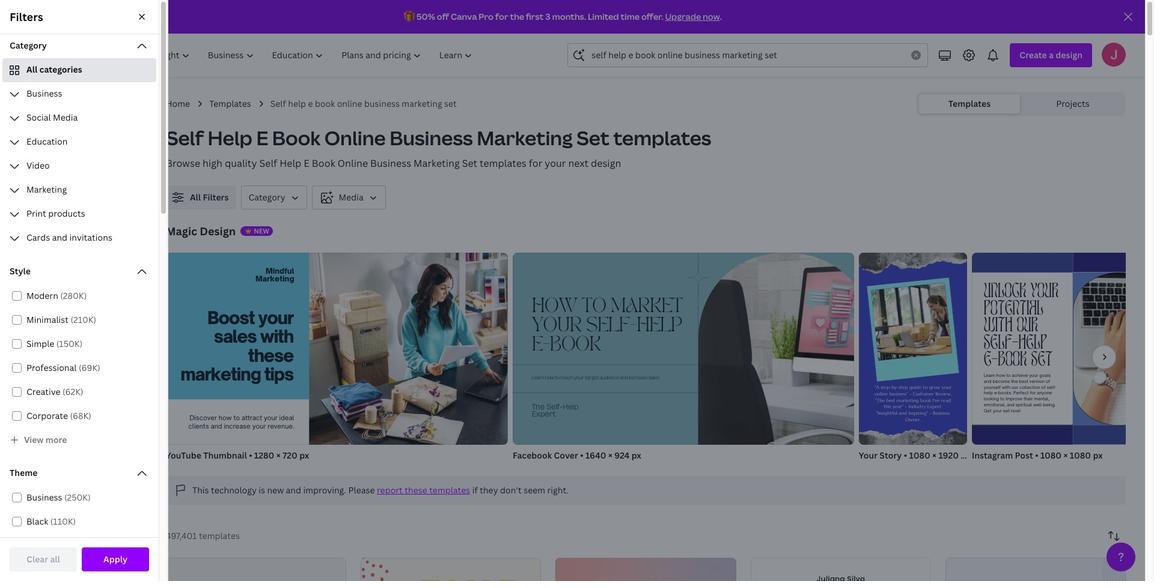 Task type: vqa. For each thing, say whether or not it's contained in the screenshot.
how associated with ideal
yes



Task type: describe. For each thing, give the bounding box(es) containing it.
1 vertical spatial e
[[304, 157, 310, 170]]

minimalist (210k)
[[26, 314, 96, 326]]

497,401
[[166, 531, 197, 542]]

now!
[[1011, 408, 1021, 414]]

category inside dropdown button
[[10, 40, 47, 51]]

set inside unlock your potential with our self-help e-book set learn how to achieve your goals and become the best version of yourself with our collection of self- help e-books. perfect for anyone looking to improve their mental, emotional, and spiritual well-being. get your set now!
[[1031, 351, 1052, 372]]

your story • 1080 × 1920 px group
[[847, 245, 982, 462]]

1 horizontal spatial templates
[[209, 98, 251, 109]]

• right free
[[66, 110, 68, 120]]

self- inside unlock your potential with our self-help e-book set learn how to achieve your goals and become the best version of yourself with our collection of self- help e-books. perfect for anyone looking to improve their mental, emotional, and spiritual well-being. get your set now!
[[984, 334, 1018, 355]]

your inside unlock your potential with our self-help e-book set learn how to achieve your goals and become the best version of yourself with our collection of self- help e-books. perfect for anyone looking to improve their mental, emotional, and spiritual well-being. get your set now!
[[1030, 283, 1058, 303]]

collection
[[1019, 385, 1040, 390]]

quality
[[225, 157, 257, 170]]

.
[[720, 11, 722, 22]]

invitations
[[69, 232, 112, 243]]

your inside group
[[859, 450, 878, 462]]

audience
[[600, 376, 619, 381]]

0 vertical spatial the
[[510, 11, 524, 22]]

i've
[[932, 398, 940, 404]]

filters inside "all filters" button
[[203, 192, 229, 203]]

book inside unlock your potential with our self-help e-book set learn how to achieve your goals and become the best version of yourself with our collection of self- help e-books. perfect for anyone looking to improve their mental, emotional, and spiritual well-being. get your set now!
[[998, 351, 1027, 372]]

category button
[[241, 186, 307, 210]]

(250k)
[[64, 492, 91, 504]]

best inside unlock your potential with our self-help e-book set learn how to achieve your goals and become the best version of yourself with our collection of self- help e-books. perfect for anyone looking to improve their mental, emotional, and spiritual well-being. get your set now!
[[1019, 379, 1028, 384]]

discover how to attract your ideal clients and increase your revenue.
[[188, 414, 294, 431]]

e- inside the how to market your self-help e-book
[[532, 337, 550, 355]]

online inside "a step-by-step guide to grow your online business" - customer review. "the best marketing book i've read this year" - industry expert. "insightful and inspiring" - business owner.
[[874, 391, 888, 397]]

off
[[437, 11, 449, 22]]

"a
[[874, 385, 879, 391]]

social media button
[[2, 106, 156, 130]]

learn inside facebook cover • 1640 × 924 px group
[[532, 376, 544, 381]]

0 horizontal spatial help
[[288, 98, 306, 109]]

you
[[79, 308, 94, 319]]

0 vertical spatial of
[[1046, 379, 1050, 384]]

help up category button
[[280, 157, 301, 170]]

0 vertical spatial e
[[256, 125, 268, 151]]

"a step-by-step guide to grow your online business" - customer review. "the best marketing book i've read this year" - industry expert. "insightful and inspiring" - business owner.
[[874, 385, 951, 423]]

497,401 templates
[[166, 531, 240, 542]]

help inside unlock your potential with our self-help e-book set learn how to achieve your goals and become the best version of yourself with our collection of self- help e-books. perfect for anyone looking to improve their mental, emotional, and spiritual well-being. get your set now!
[[1018, 334, 1047, 355]]

these inside "boost your sales with these marketing tips"
[[248, 345, 293, 366]]

1 horizontal spatial home
[[166, 98, 190, 109]]

px for facebook cover • 1640 × 924 px
[[631, 450, 641, 462]]

books.
[[998, 391, 1012, 396]]

style button
[[2, 260, 156, 284]]

right.
[[547, 485, 569, 496]]

1 vertical spatial these
[[405, 485, 427, 496]]

view more button
[[7, 429, 151, 453]]

the
[[532, 404, 545, 411]]

0 horizontal spatial filters
[[10, 10, 43, 24]]

your down style
[[17, 286, 33, 296]]

boost
[[207, 308, 254, 329]]

mindful marketing
[[255, 267, 294, 284]]

video button
[[2, 154, 156, 179]]

1 vertical spatial set
[[462, 157, 477, 170]]

to down books.
[[1000, 397, 1004, 402]]

"insightful
[[876, 411, 897, 417]]

and inside discover how to attract your ideal clients and increase your revenue.
[[211, 423, 222, 431]]

3
[[545, 11, 550, 22]]

set inside unlock your potential with our self-help e-book set learn how to achieve your goals and become the best version of yourself with our collection of self- help e-books. perfect for anyone looking to improve their mental, emotional, and spiritual well-being. get your set now!
[[1003, 408, 1010, 414]]

starred
[[42, 365, 72, 377]]

products
[[48, 208, 85, 219]]

top level navigation element
[[106, 43, 483, 67]]

black and pink geometric lines self help book cover image
[[556, 558, 736, 582]]

and right new
[[286, 485, 301, 496]]

corporate (68k)
[[26, 411, 91, 422]]

business down business at the left of the page
[[390, 125, 473, 151]]

all for all templates
[[41, 198, 51, 209]]

(280k)
[[60, 290, 87, 302]]

being.
[[1043, 403, 1056, 408]]

1 vertical spatial of
[[1041, 385, 1046, 390]]

education button
[[2, 130, 156, 154]]

px for instagram post • 1080 × 1080 px
[[1093, 450, 1103, 462]]

their
[[1023, 397, 1033, 402]]

increase for target
[[629, 376, 647, 381]]

print
[[26, 208, 46, 219]]

business inside "a step-by-step guide to grow your online business" - customer review. "the best marketing book i've read this year" - industry expert. "insightful and inspiring" - business owner.
[[933, 411, 950, 417]]

get inside unlock your potential with our self-help e-book set learn how to achieve your goals and become the best version of yourself with our collection of self- help e-books. perfect for anyone looking to improve their mental, emotional, and spiritual well-being. get your set now!
[[984, 408, 991, 414]]

seem
[[524, 485, 545, 496]]

modern
[[26, 290, 58, 302]]

0 horizontal spatial templates
[[69, 337, 110, 348]]

ideal
[[279, 414, 294, 422]]

your inside "boost your sales with these marketing tips"
[[258, 308, 293, 329]]

1 horizontal spatial canva
[[451, 11, 477, 22]]

the inside unlock your potential with our self-help e-book set learn how to achieve your goals and become the best version of yourself with our collection of self- help e-books. perfect for anyone looking to improve their mental, emotional, and spiritual well-being. get your set now!
[[1011, 379, 1018, 384]]

all for all filters
[[190, 192, 201, 203]]

• for youtube thumbnail • 1280 × 720 px
[[249, 450, 252, 462]]

px for youtube thumbnail • 1280 × 720 px
[[299, 450, 309, 462]]

expert. inside the self-help expert.
[[532, 412, 557, 418]]

increase for ideal
[[224, 423, 250, 431]]

free
[[48, 110, 63, 120]]

× for 1080
[[1064, 450, 1068, 462]]

all categories button
[[2, 58, 156, 82]]

mindful
[[266, 267, 294, 276]]

facebook cover • 1640 × 924 px
[[513, 450, 641, 462]]

px for your story • 1080 × 1920 px
[[961, 450, 970, 462]]

(69k)
[[79, 362, 100, 374]]

theme
[[10, 468, 37, 479]]

your inside "self help e book online business marketing set templates browse high quality self help e book online business marketing set templates for your next design"
[[545, 157, 566, 170]]

self for help
[[270, 98, 286, 109]]

personal
[[48, 97, 84, 108]]

is
[[259, 485, 265, 496]]

clear
[[27, 554, 48, 566]]

the self-help expert.
[[532, 404, 578, 418]]

to inside discover how to attract your ideal clients and increase your revenue.
[[233, 414, 240, 422]]

2 horizontal spatial templates
[[948, 98, 991, 109]]

0 horizontal spatial online
[[337, 98, 362, 109]]

report these templates link
[[377, 485, 470, 496]]

get inside get canva pro 'button'
[[56, 136, 71, 148]]

style
[[10, 266, 31, 277]]

instagram
[[972, 450, 1013, 462]]

design
[[591, 157, 621, 170]]

templates link
[[209, 97, 251, 111]]

time
[[621, 11, 640, 22]]

0 vertical spatial marketing
[[402, 98, 442, 109]]

target
[[585, 376, 599, 381]]

canva inside 'button'
[[73, 136, 98, 148]]

clients
[[188, 423, 209, 431]]

(62k)
[[63, 386, 83, 398]]

help up quality
[[208, 125, 252, 151]]

technology
[[211, 485, 257, 496]]

🎁
[[404, 11, 415, 22]]

please
[[348, 485, 375, 496]]

0 vertical spatial online
[[324, 125, 386, 151]]

how
[[532, 298, 577, 316]]

how to market your self-help e-book
[[532, 298, 682, 355]]

to right back
[[60, 169, 68, 181]]

help inside the self-help expert.
[[563, 404, 578, 411]]

business up media button
[[370, 157, 411, 170]]

1280
[[254, 450, 274, 462]]

pro inside 'button'
[[100, 136, 114, 148]]

marketing inside "a step-by-step guide to grow your online business" - customer review. "the best marketing book i've read this year" - industry expert. "insightful and inspiring" - business owner.
[[897, 398, 919, 404]]

back to home
[[38, 169, 95, 181]]

become
[[993, 379, 1010, 384]]

learn inside unlock your potential with our self-help e-book set learn how to achieve your goals and become the best version of yourself with our collection of self- help e-books. perfect for anyone looking to improve their mental, emotional, and spiritual well-being. get your set now!
[[984, 373, 995, 379]]

print products
[[26, 208, 85, 219]]

1 vertical spatial book
[[312, 157, 335, 170]]

yourself
[[984, 385, 1001, 390]]

black (110k)
[[26, 516, 76, 528]]

media inside media button
[[339, 192, 364, 203]]

and inside dropdown button
[[52, 232, 67, 243]]

your inside "a step-by-step guide to grow your online business" - customer review. "the best marketing book i've read this year" - industry expert. "insightful and inspiring" - business owner.
[[942, 385, 951, 391]]

your up version on the right
[[1029, 373, 1038, 379]]

black
[[26, 516, 48, 528]]

templates inside all templates link
[[53, 198, 94, 209]]

projects
[[1056, 98, 1090, 109]]

red simple self-help book cover image
[[166, 558, 346, 582]]

business (250k)
[[26, 492, 91, 504]]

• for facebook cover • 1640 × 924 px
[[580, 450, 583, 462]]

youtube thumbnail • 1280 × 720 px
[[166, 450, 309, 462]]

photos
[[41, 225, 70, 237]]

help inside the how to market your self-help e-book
[[637, 317, 682, 335]]

your down the attract
[[252, 423, 266, 431]]

report
[[377, 485, 403, 496]]

for inside unlock your potential with our self-help e-book set learn how to achieve your goals and become the best version of yourself with our collection of self- help e-books. perfect for anyone looking to improve their mental, emotional, and spiritual well-being. get your set now!
[[1030, 391, 1036, 396]]

0 vertical spatial book
[[272, 125, 321, 151]]

youtube
[[166, 450, 201, 462]]

upgrade now button
[[665, 11, 720, 22]]

and inside facebook cover • 1640 × 924 px group
[[620, 376, 628, 381]]



Task type: locate. For each thing, give the bounding box(es) containing it.
with up books.
[[1002, 385, 1010, 390]]

self- right the
[[546, 404, 563, 411]]

of down goals
[[1046, 379, 1050, 384]]

• right story at the right of page
[[904, 450, 907, 462]]

3 × from the left
[[932, 450, 937, 462]]

how left reach
[[545, 376, 554, 381]]

months.
[[552, 11, 586, 22]]

e- down how
[[532, 337, 550, 355]]

2 horizontal spatial set
[[1031, 351, 1052, 372]]

offer.
[[641, 11, 663, 22]]

all left categories in the left top of the page
[[26, 64, 37, 75]]

× right post
[[1064, 450, 1068, 462]]

marketing down business"
[[897, 398, 919, 404]]

1 vertical spatial for
[[529, 157, 542, 170]]

expert. inside "a step-by-step guide to grow your online business" - customer review. "the best marketing book i've read this year" - industry expert. "insightful and inspiring" - business owner.
[[927, 404, 942, 410]]

with left our
[[984, 317, 1012, 338]]

1 vertical spatial self
[[166, 125, 204, 151]]

0 vertical spatial canva
[[451, 11, 477, 22]]

to right how
[[582, 298, 606, 316]]

1 vertical spatial pro
[[100, 136, 114, 148]]

to inside "a step-by-step guide to grow your online business" - customer review. "the best marketing book i've read this year" - industry expert. "insightful and inspiring" - business owner.
[[923, 385, 927, 391]]

× for 924
[[608, 450, 612, 462]]

to left the attract
[[233, 414, 240, 422]]

clear all
[[27, 554, 60, 566]]

• left the 1280
[[249, 450, 252, 462]]

3 px from the left
[[961, 450, 970, 462]]

revenue.
[[268, 423, 294, 431]]

by-
[[892, 385, 899, 391]]

0 vertical spatial -
[[909, 391, 911, 397]]

video
[[26, 160, 50, 171]]

goals
[[1039, 373, 1051, 379]]

view
[[24, 434, 44, 446]]

youtube thumbnail • 1280 × 720 px group
[[166, 253, 508, 462]]

1 horizontal spatial learn
[[984, 373, 995, 379]]

category button
[[2, 34, 156, 58]]

1080 for post
[[1040, 450, 1062, 462]]

increase
[[629, 376, 647, 381], [224, 423, 250, 431]]

and right audience
[[620, 376, 628, 381]]

filters up all categories
[[10, 10, 43, 24]]

best inside "a step-by-step guide to grow your online business" - customer review. "the best marketing book i've read this year" - industry expert. "insightful and inspiring" - business owner.
[[886, 398, 895, 404]]

perfect
[[1013, 391, 1029, 396]]

and inside "a step-by-step guide to grow your online business" - customer review. "the best marketing book i've read this year" - industry expert. "insightful and inspiring" - business owner.
[[899, 411, 907, 417]]

achieve
[[1012, 373, 1028, 379]]

and
[[52, 232, 67, 243], [620, 376, 628, 381], [984, 379, 991, 384], [1007, 403, 1014, 408], [899, 411, 907, 417], [211, 423, 222, 431], [286, 485, 301, 496]]

to left reach
[[555, 376, 559, 381]]

book inside "a step-by-step guide to grow your online business" - customer review. "the best marketing book i've read this year" - industry expert. "insightful and inspiring" - business owner.
[[920, 398, 931, 404]]

expert. down the
[[532, 412, 557, 418]]

get down social media
[[56, 136, 71, 148]]

how inside facebook cover • 1640 × 924 px group
[[545, 376, 554, 381]]

help down market
[[637, 317, 682, 335]]

1 horizontal spatial these
[[405, 485, 427, 496]]

more
[[46, 434, 67, 446]]

1 horizontal spatial all
[[41, 198, 51, 209]]

all down back
[[41, 198, 51, 209]]

increase inside discover how to attract your ideal clients and increase your revenue.
[[224, 423, 250, 431]]

unlock your potential with our self-help e-book set learn how to achieve your goals and become the best version of yourself with our collection of self- help e-books. perfect for anyone looking to improve their mental, emotional, and spiritual well-being. get your set now!
[[984, 283, 1058, 414]]

and right cards
[[52, 232, 67, 243]]

0 vertical spatial filters
[[10, 10, 43, 24]]

1 horizontal spatial pro
[[479, 11, 493, 22]]

0 horizontal spatial category
[[10, 40, 47, 51]]

filters up design
[[203, 192, 229, 203]]

self left e
[[270, 98, 286, 109]]

book down e
[[272, 125, 321, 151]]

book up achieve
[[998, 351, 1027, 372]]

0 horizontal spatial best
[[886, 398, 895, 404]]

1 vertical spatial best
[[886, 398, 895, 404]]

learn left reach
[[532, 376, 544, 381]]

starred link
[[10, 359, 156, 383]]

set up "self help e book online business marketing set templates browse high quality self help e book online business marketing set templates for your next design"
[[444, 98, 457, 109]]

1 vertical spatial -
[[905, 404, 907, 410]]

grow
[[929, 385, 940, 391]]

for inside "self help e book online business marketing set templates browse high quality self help e book online business marketing set templates for your next design"
[[529, 157, 542, 170]]

with for marketing
[[260, 326, 293, 347]]

how up 'become'
[[996, 373, 1005, 379]]

improving.
[[303, 485, 346, 496]]

pro right off
[[479, 11, 493, 22]]

all inside button
[[26, 64, 37, 75]]

content
[[35, 286, 63, 296]]

marketing down sales
[[180, 364, 261, 385]]

to up customer
[[923, 385, 927, 391]]

× left 720
[[276, 450, 281, 462]]

0 horizontal spatial -
[[905, 404, 907, 410]]

• left 1640
[[580, 450, 583, 462]]

2 horizontal spatial for
[[1030, 391, 1036, 396]]

home left templates link
[[166, 98, 190, 109]]

1 vertical spatial category
[[248, 192, 285, 203]]

all templates
[[41, 198, 94, 209]]

book inside the how to market your self-help e-book
[[550, 337, 601, 355]]

0 horizontal spatial e-
[[532, 337, 550, 355]]

self right quality
[[259, 157, 277, 170]]

cards
[[26, 232, 50, 243]]

1 vertical spatial marketing
[[180, 364, 261, 385]]

1 horizontal spatial category
[[248, 192, 285, 203]]

1 horizontal spatial e
[[304, 157, 310, 170]]

2 vertical spatial book
[[920, 398, 931, 404]]

brand templates link
[[10, 331, 156, 355]]

1 horizontal spatial marketing
[[402, 98, 442, 109]]

0 horizontal spatial e
[[256, 125, 268, 151]]

4 × from the left
[[1064, 450, 1068, 462]]

all inside button
[[190, 192, 201, 203]]

1 px from the left
[[299, 450, 309, 462]]

get down "emotional,"
[[984, 408, 991, 414]]

1 horizontal spatial set
[[577, 125, 609, 151]]

online up media button
[[338, 157, 368, 170]]

e-
[[532, 337, 550, 355], [984, 351, 998, 372]]

1 1080 from the left
[[909, 450, 930, 462]]

all up magic design
[[190, 192, 201, 203]]

all for all categories
[[26, 64, 37, 75]]

2 vertical spatial -
[[929, 411, 931, 417]]

1 horizontal spatial 1080
[[1040, 450, 1062, 462]]

2 vertical spatial book
[[998, 351, 1027, 372]]

home up all templates link
[[71, 169, 95, 181]]

0 horizontal spatial pro
[[100, 136, 114, 148]]

instagram post • 1080 × 1080 px group
[[972, 253, 1154, 462]]

924
[[614, 450, 629, 462]]

• for instagram post • 1080 × 1080 px
[[1035, 450, 1038, 462]]

your down mindful marketing
[[258, 308, 293, 329]]

0 horizontal spatial all
[[26, 64, 37, 75]]

the left first
[[510, 11, 524, 22]]

0 horizontal spatial marketing
[[180, 364, 261, 385]]

px
[[299, 450, 309, 462], [631, 450, 641, 462], [961, 450, 970, 462], [1093, 450, 1103, 462]]

read
[[941, 398, 951, 404]]

1 vertical spatial online
[[874, 391, 888, 397]]

back to home link
[[10, 163, 156, 188]]

home link
[[166, 97, 190, 111]]

book right e
[[315, 98, 335, 109]]

your right reach
[[574, 376, 584, 381]]

marketing
[[402, 98, 442, 109], [180, 364, 261, 385], [897, 398, 919, 404]]

marketing right business at the left of the page
[[402, 98, 442, 109]]

book up reach
[[550, 337, 601, 355]]

your up revenue.
[[264, 414, 277, 422]]

photos link
[[17, 220, 149, 243]]

how inside unlock your potential with our self-help e-book set learn how to achieve your goals and become the best version of yourself with our collection of self- help e-books. perfect for anyone looking to improve their mental, emotional, and spiritual well-being. get your set now!
[[996, 373, 1005, 379]]

apply
[[103, 554, 127, 566]]

1 vertical spatial get
[[984, 408, 991, 414]]

2 horizontal spatial 1080
[[1070, 450, 1091, 462]]

first
[[526, 11, 544, 22]]

1 horizontal spatial for
[[529, 157, 542, 170]]

your inside facebook cover • 1640 × 924 px group
[[574, 376, 584, 381]]

self up browse
[[166, 125, 204, 151]]

now
[[703, 11, 720, 22]]

self help e book online business marketing set
[[270, 98, 457, 109]]

2 vertical spatial self
[[259, 157, 277, 170]]

business up free
[[26, 88, 62, 99]]

marketing inside "youtube thumbnail • 1280 × 720 px" group
[[255, 274, 294, 284]]

2 1080 from the left
[[1040, 450, 1062, 462]]

None search field
[[568, 43, 928, 67]]

0 vertical spatial self
[[270, 98, 286, 109]]

0 horizontal spatial expert.
[[532, 412, 557, 418]]

to inside the how to market your self-help e-book
[[582, 298, 606, 316]]

1 horizontal spatial self-
[[586, 317, 637, 335]]

help up looking
[[984, 391, 993, 396]]

online left business at the left of the page
[[337, 98, 362, 109]]

self- down market
[[586, 317, 637, 335]]

help left e
[[288, 98, 306, 109]]

0 horizontal spatial learn
[[532, 376, 544, 381]]

0 horizontal spatial 1080
[[909, 450, 930, 462]]

1 vertical spatial the
[[1011, 379, 1018, 384]]

× for 1920
[[932, 450, 937, 462]]

creative
[[26, 386, 60, 398]]

high
[[203, 157, 222, 170]]

0 vertical spatial book
[[315, 98, 335, 109]]

4 px from the left
[[1093, 450, 1103, 462]]

× for 720
[[276, 450, 281, 462]]

projects link
[[1022, 94, 1123, 114]]

1 horizontal spatial -
[[909, 391, 911, 397]]

business button
[[2, 82, 156, 106]]

increase inside facebook cover • 1640 × 924 px group
[[629, 376, 647, 381]]

post
[[1015, 450, 1033, 462]]

these down boost
[[248, 345, 293, 366]]

corporate
[[26, 411, 68, 422]]

professional (69k)
[[26, 362, 100, 374]]

team
[[74, 554, 95, 565]]

media
[[53, 112, 78, 123], [339, 192, 364, 203]]

0 horizontal spatial set
[[444, 98, 457, 109]]

for left first
[[495, 11, 508, 22]]

(150k)
[[56, 338, 82, 350]]

0 horizontal spatial increase
[[224, 423, 250, 431]]

0 vertical spatial increase
[[629, 376, 647, 381]]

for down collection
[[1030, 391, 1036, 396]]

simple (150k)
[[26, 338, 82, 350]]

online up the "the
[[874, 391, 888, 397]]

creators
[[42, 308, 77, 319]]

1 horizontal spatial how
[[545, 376, 554, 381]]

your down how
[[532, 317, 582, 335]]

yellow minimalist self-help book cover image
[[750, 558, 931, 582]]

cards and invitations
[[26, 232, 112, 243]]

help down reach
[[563, 404, 578, 411]]

increase left sales.
[[629, 376, 647, 381]]

× left 924
[[608, 450, 612, 462]]

best down achieve
[[1019, 379, 1028, 384]]

1 horizontal spatial online
[[874, 391, 888, 397]]

social media
[[26, 112, 78, 123]]

1 horizontal spatial expert.
[[927, 404, 942, 410]]

pro down social media dropdown button
[[100, 136, 114, 148]]

best up this
[[886, 398, 895, 404]]

the up our
[[1011, 379, 1018, 384]]

1 vertical spatial home
[[71, 169, 95, 181]]

blue minimalist business e-book instagram story image
[[945, 558, 1126, 582]]

increase down the attract
[[224, 423, 250, 431]]

brand
[[42, 337, 67, 348]]

of
[[1046, 379, 1050, 384], [1041, 385, 1046, 390]]

1080 for story
[[909, 450, 930, 462]]

0 vertical spatial best
[[1019, 379, 1028, 384]]

0 horizontal spatial how
[[219, 414, 232, 422]]

0 horizontal spatial for
[[495, 11, 508, 22]]

boost your sales with these marketing tips
[[180, 308, 293, 385]]

minimalist
[[26, 314, 69, 326]]

2 horizontal spatial marketing
[[897, 398, 919, 404]]

2 horizontal spatial -
[[929, 411, 931, 417]]

1 horizontal spatial help
[[984, 391, 993, 396]]

templates
[[613, 125, 711, 151], [480, 157, 526, 170], [53, 198, 94, 209], [429, 485, 470, 496], [199, 531, 240, 542]]

2 horizontal spatial self-
[[984, 334, 1018, 355]]

0 vertical spatial set
[[577, 125, 609, 151]]

create a team button
[[10, 548, 156, 572]]

0 vertical spatial home
[[166, 98, 190, 109]]

category up all categories
[[10, 40, 47, 51]]

self
[[270, 98, 286, 109], [166, 125, 204, 151], [259, 157, 277, 170]]

how inside discover how to attract your ideal clients and increase your revenue.
[[219, 414, 232, 422]]

0 vertical spatial expert.
[[927, 404, 942, 410]]

how for target
[[545, 376, 554, 381]]

simple
[[26, 338, 54, 350]]

marketing inside "boost your sales with these marketing tips"
[[180, 364, 261, 385]]

category inside button
[[248, 192, 285, 203]]

0 vertical spatial category
[[10, 40, 47, 51]]

1 vertical spatial media
[[339, 192, 364, 203]]

book down customer
[[920, 398, 931, 404]]

your up review. on the bottom right of page
[[942, 385, 951, 391]]

(210k)
[[71, 314, 96, 326]]

unlock
[[984, 283, 1026, 303]]

media inside social media dropdown button
[[53, 112, 78, 123]]

0 horizontal spatial the
[[510, 11, 524, 22]]

your inside the how to market your self-help e-book
[[532, 317, 582, 335]]

1080
[[909, 450, 930, 462], [1040, 450, 1062, 462], [1070, 450, 1091, 462]]

0 vertical spatial these
[[248, 345, 293, 366]]

• right post
[[1035, 450, 1038, 462]]

1 horizontal spatial e-
[[984, 351, 998, 372]]

0 horizontal spatial self-
[[546, 404, 563, 411]]

self for help
[[166, 125, 204, 151]]

and up yourself
[[984, 379, 991, 384]]

1 horizontal spatial book
[[550, 337, 601, 355]]

clear all button
[[10, 548, 77, 572]]

self- inside the how to market your self-help e-book
[[586, 317, 637, 335]]

to up 'become'
[[1006, 373, 1011, 379]]

learn
[[984, 373, 995, 379], [532, 376, 544, 381]]

1 horizontal spatial best
[[1019, 379, 1028, 384]]

browse
[[166, 157, 200, 170]]

these
[[248, 345, 293, 366], [405, 485, 427, 496]]

0 vertical spatial online
[[337, 98, 362, 109]]

e
[[256, 125, 268, 151], [304, 157, 310, 170]]

step
[[899, 385, 908, 391]]

0 vertical spatial get
[[56, 136, 71, 148]]

marketing inside dropdown button
[[26, 184, 67, 195]]

and down improve
[[1007, 403, 1014, 408]]

business down read
[[933, 411, 950, 417]]

your left next on the top
[[545, 157, 566, 170]]

2 horizontal spatial book
[[920, 398, 931, 404]]

with
[[984, 317, 1012, 338], [260, 326, 293, 347], [1002, 385, 1010, 390]]

2 horizontal spatial all
[[190, 192, 201, 203]]

- down guide
[[909, 391, 911, 397]]

facebook cover • 1640 × 924 px group
[[513, 253, 873, 462]]

your down "emotional,"
[[993, 408, 1002, 414]]

online down self help e book online business marketing set
[[324, 125, 386, 151]]

1 vertical spatial set
[[1003, 408, 1010, 414]]

your left story at the right of page
[[859, 450, 878, 462]]

and down discover
[[211, 423, 222, 431]]

help up goals
[[1018, 334, 1047, 355]]

0 horizontal spatial get
[[56, 136, 71, 148]]

facebook
[[513, 450, 552, 462]]

anyone
[[1037, 391, 1052, 396]]

design
[[200, 224, 236, 239]]

colourful self help development book cover image
[[361, 558, 541, 582]]

0 horizontal spatial these
[[248, 345, 293, 366]]

with inside "boost your sales with these marketing tips"
[[260, 326, 293, 347]]

help inside unlock your potential with our self-help e-book set learn how to achieve your goals and become the best version of yourself with our collection of self- help e-books. perfect for anyone looking to improve their mental, emotional, and spiritual well-being. get your set now!
[[984, 391, 993, 396]]

best
[[1019, 379, 1028, 384], [886, 398, 895, 404]]

with for self-
[[984, 317, 1012, 338]]

2 vertical spatial for
[[1030, 391, 1036, 396]]

self- inside the self-help expert.
[[546, 404, 563, 411]]

1 vertical spatial increase
[[224, 423, 250, 431]]

business up black (110k)
[[26, 492, 62, 504]]

1
[[80, 110, 84, 120]]

0 horizontal spatial book
[[315, 98, 335, 109]]

free •
[[48, 110, 68, 120]]

get canva pro button
[[10, 131, 156, 154]]

1 vertical spatial canva
[[73, 136, 98, 148]]

business inside dropdown button
[[26, 88, 62, 99]]

of up anyone
[[1041, 385, 1046, 390]]

how for ideal
[[219, 414, 232, 422]]

1 vertical spatial book
[[550, 337, 601, 355]]

1 horizontal spatial filters
[[203, 192, 229, 203]]

canva down social media dropdown button
[[73, 136, 98, 148]]

book up media button
[[312, 157, 335, 170]]

2 horizontal spatial how
[[996, 373, 1005, 379]]

e- up 'become'
[[984, 351, 998, 372]]

with up tips
[[260, 326, 293, 347]]

all
[[26, 64, 37, 75], [190, 192, 201, 203], [41, 198, 51, 209]]

modern (280k)
[[26, 290, 87, 302]]

for
[[495, 11, 508, 22], [529, 157, 542, 170], [1030, 391, 1036, 396]]

1 vertical spatial online
[[338, 157, 368, 170]]

these right report
[[405, 485, 427, 496]]

and down year"
[[899, 411, 907, 417]]

0 vertical spatial help
[[288, 98, 306, 109]]

e- inside unlock your potential with our self-help e-book set learn how to achieve your goals and become the best version of yourself with our collection of self- help e-books. perfect for anyone looking to improve their mental, emotional, and spiritual well-being. get your set now!
[[984, 351, 998, 372]]

all filters
[[190, 192, 229, 203]]

2 × from the left
[[608, 450, 612, 462]]

templates
[[209, 98, 251, 109], [948, 98, 991, 109], [69, 337, 110, 348]]

1 × from the left
[[276, 450, 281, 462]]

0 horizontal spatial home
[[71, 169, 95, 181]]

canva right off
[[451, 11, 477, 22]]

owner.
[[905, 417, 921, 423]]

-
[[909, 391, 911, 397], [905, 404, 907, 410], [929, 411, 931, 417]]

0 vertical spatial for
[[495, 11, 508, 22]]

categories
[[39, 64, 82, 75]]

e up quality
[[256, 125, 268, 151]]

3 1080 from the left
[[1070, 450, 1091, 462]]

2 px from the left
[[631, 450, 641, 462]]

× left 1920
[[932, 450, 937, 462]]

• for your story • 1080 × 1920 px
[[904, 450, 907, 462]]



